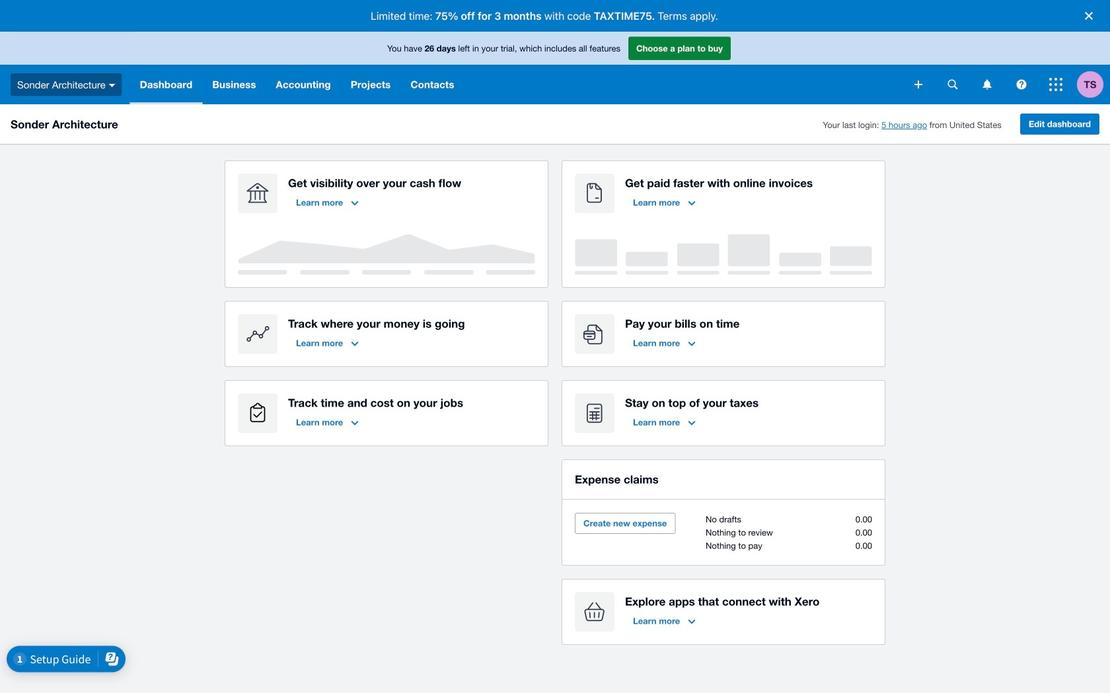 Task type: vqa. For each thing, say whether or not it's contained in the screenshot.
the invoice inside the 'INVOICE' popup button
no



Task type: locate. For each thing, give the bounding box(es) containing it.
banner
[[0, 32, 1110, 104]]

svg image
[[1049, 78, 1063, 91], [983, 80, 991, 90], [915, 81, 922, 89]]

0 horizontal spatial svg image
[[109, 84, 115, 87]]

2 horizontal spatial svg image
[[1049, 78, 1063, 91]]

banking preview line graph image
[[238, 235, 535, 275]]

2 horizontal spatial svg image
[[1017, 80, 1027, 90]]

banking icon image
[[238, 174, 278, 213]]

track money icon image
[[238, 315, 278, 354]]

svg image
[[948, 80, 958, 90], [1017, 80, 1027, 90], [109, 84, 115, 87]]

dialog
[[0, 0, 1110, 32]]



Task type: describe. For each thing, give the bounding box(es) containing it.
invoices icon image
[[575, 174, 615, 213]]

invoices preview bar graph image
[[575, 235, 872, 275]]

projects icon image
[[238, 394, 278, 433]]

expenses summary element
[[685, 513, 872, 553]]

taxes icon image
[[575, 394, 615, 433]]

0 horizontal spatial svg image
[[915, 81, 922, 89]]

1 horizontal spatial svg image
[[948, 80, 958, 90]]

add-ons icon image
[[575, 593, 615, 632]]

bills icon image
[[575, 315, 615, 354]]

1 horizontal spatial svg image
[[983, 80, 991, 90]]



